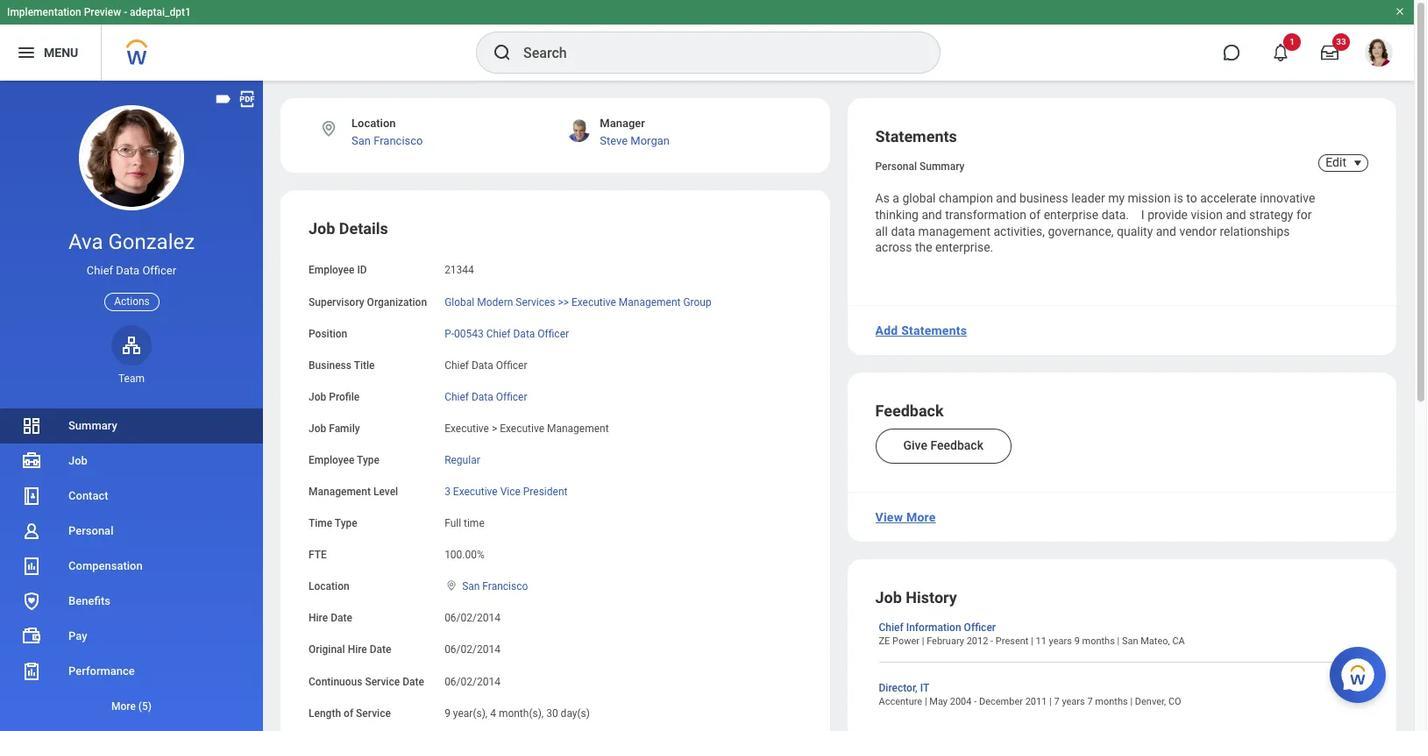 Task type: describe. For each thing, give the bounding box(es) containing it.
san francisco link inside job details group
[[462, 577, 528, 593]]

2 vertical spatial san
[[1122, 636, 1139, 647]]

add statements
[[876, 324, 967, 338]]

as
[[876, 191, 890, 205]]

family
[[329, 423, 360, 435]]

business
[[309, 359, 352, 372]]

view
[[876, 510, 903, 524]]

time type
[[309, 517, 358, 530]]

employee id
[[309, 264, 367, 277]]

full time element
[[445, 514, 485, 530]]

may
[[930, 696, 948, 707]]

san francisco
[[462, 581, 528, 593]]

performance image
[[21, 661, 42, 682]]

business title
[[309, 359, 375, 372]]

edit link
[[1326, 154, 1347, 172]]

justify image
[[16, 42, 37, 63]]

december
[[979, 696, 1023, 707]]

employee type
[[309, 454, 380, 466]]

chief data officer inside navigation pane region
[[87, 264, 176, 277]]

personal image
[[21, 521, 42, 542]]

original hire date
[[309, 644, 392, 656]]

data inside "chief data officer" link
[[472, 391, 494, 403]]

0 vertical spatial service
[[365, 676, 400, 688]]

regular link
[[445, 451, 480, 466]]

list containing summary
[[0, 409, 263, 724]]

continuous service date
[[309, 676, 424, 688]]

supervisory organization
[[309, 296, 427, 308]]

more (5)
[[111, 701, 152, 713]]

officer for chief information officer link
[[964, 622, 996, 634]]

management
[[919, 224, 991, 238]]

more inside dropdown button
[[111, 701, 136, 713]]

my
[[1109, 191, 1125, 205]]

business title element
[[445, 349, 528, 373]]

1 horizontal spatial hire
[[348, 644, 367, 656]]

full time
[[445, 517, 485, 530]]

1 horizontal spatial summary
[[920, 160, 965, 173]]

9 inside 'length of service' element
[[445, 707, 451, 720]]

executive right >>
[[572, 296, 616, 308]]

vendor
[[1180, 224, 1217, 238]]

ca
[[1173, 636, 1185, 647]]

years for director, it
[[1062, 696, 1085, 707]]

performance
[[68, 665, 135, 678]]

date for service
[[403, 676, 424, 688]]

manager
[[600, 117, 645, 130]]

the
[[915, 241, 933, 255]]

months for chief information officer
[[1083, 636, 1115, 647]]

summary inside navigation pane region
[[68, 419, 117, 432]]

pay
[[68, 630, 87, 643]]

actions
[[114, 295, 150, 307]]

0 vertical spatial feedback
[[876, 402, 944, 420]]

summary image
[[21, 416, 42, 437]]

edit
[[1326, 155, 1347, 169]]

personal summary
[[876, 160, 965, 173]]

compensation image
[[21, 556, 42, 577]]

management level
[[309, 486, 398, 498]]

>
[[492, 423, 497, 435]]

job family
[[309, 423, 360, 435]]

2011
[[1026, 696, 1047, 707]]

transformation
[[945, 208, 1027, 222]]

gonzalez
[[108, 230, 195, 254]]

enterprise
[[1044, 208, 1099, 222]]

3
[[445, 486, 451, 498]]

global modern services >> executive management group link
[[445, 293, 712, 308]]

employee for employee id
[[309, 264, 355, 277]]

personal for personal summary
[[876, 160, 917, 173]]

and down the provide
[[1156, 224, 1177, 238]]

profile logan mcneil image
[[1365, 39, 1393, 70]]

chief data officer for "chief data officer" link on the bottom left
[[445, 391, 528, 403]]

relationships
[[1220, 224, 1290, 238]]

ava
[[68, 230, 103, 254]]

officer down >>
[[538, 328, 569, 340]]

a
[[893, 191, 900, 205]]

title
[[354, 359, 375, 372]]

more inside "button"
[[907, 510, 936, 524]]

- inside menu banner
[[124, 6, 127, 18]]

menu banner
[[0, 0, 1415, 81]]

length of service element
[[445, 697, 590, 721]]

san inside job details group
[[462, 581, 480, 593]]

statements inside "button"
[[902, 324, 967, 338]]

1 vertical spatial -
[[991, 636, 994, 647]]

executive right 3
[[453, 486, 498, 498]]

thinking
[[876, 208, 919, 222]]

accenture   |   may 2004 - december 2011 | 7 years 7 months | denver, co
[[879, 696, 1182, 707]]

it
[[921, 682, 930, 694]]

chief for chief information officer link
[[879, 622, 904, 634]]

2 7 from the left
[[1088, 696, 1093, 707]]

data inside p-00543 chief data officer link
[[513, 328, 535, 340]]

1 horizontal spatial -
[[974, 696, 977, 707]]

job family element
[[445, 412, 609, 436]]

strategy
[[1250, 208, 1294, 222]]

pay image
[[21, 626, 42, 647]]

profile
[[329, 391, 360, 403]]

100.00%
[[445, 549, 485, 561]]

job for job profile
[[309, 391, 326, 403]]

0 vertical spatial location image
[[319, 119, 338, 139]]

preview
[[84, 6, 121, 18]]

continuous
[[309, 676, 363, 688]]

1
[[1290, 37, 1295, 46]]

id
[[357, 264, 367, 277]]

fte element
[[445, 539, 485, 562]]

job for job history
[[876, 588, 902, 607]]

provide
[[1148, 208, 1188, 222]]

06/02/2014 for original hire date
[[445, 644, 501, 656]]

2004
[[950, 696, 972, 707]]

innovative
[[1260, 191, 1316, 205]]

0 vertical spatial san francisco link
[[352, 135, 423, 148]]

p-00543 chief data officer link
[[445, 324, 569, 340]]

year(s),
[[453, 707, 488, 720]]

type for time type
[[335, 517, 358, 530]]

view team image
[[121, 335, 142, 356]]

accelerate
[[1201, 191, 1257, 205]]

benefits image
[[21, 591, 42, 612]]

chief for business title element
[[445, 359, 469, 372]]

adeptai_dpt1
[[130, 6, 191, 18]]

(5)
[[138, 701, 152, 713]]

give feedback
[[904, 439, 984, 453]]

location for location san francisco
[[352, 117, 396, 130]]

accenture
[[879, 696, 923, 707]]

contact
[[68, 489, 108, 502]]

1 vertical spatial service
[[356, 707, 391, 720]]

february
[[927, 636, 965, 647]]

mateo,
[[1141, 636, 1170, 647]]

officer for "chief data officer" link on the bottom left
[[496, 391, 528, 403]]

data inside navigation pane region
[[116, 264, 140, 277]]

organization
[[367, 296, 427, 308]]

| left 'mateo,'
[[1118, 636, 1120, 647]]

give
[[904, 439, 928, 453]]

p-00543 chief data officer
[[445, 328, 569, 340]]

across
[[876, 241, 912, 255]]

contact link
[[0, 479, 263, 514]]

data
[[891, 224, 916, 238]]

team link
[[111, 325, 152, 386]]

global modern services >> executive management group
[[445, 296, 712, 308]]

for
[[1297, 208, 1312, 222]]

full
[[445, 517, 461, 530]]

0 horizontal spatial hire
[[309, 612, 328, 625]]

is
[[1174, 191, 1184, 205]]

group
[[683, 296, 712, 308]]

06/02/2014 for hire date
[[445, 612, 501, 625]]

global
[[903, 191, 936, 205]]

chief information officer
[[879, 622, 996, 634]]

feedback inside give feedback button
[[931, 439, 984, 453]]

1 button
[[1262, 33, 1301, 72]]

hire date
[[309, 612, 352, 625]]

personal summary element
[[876, 157, 965, 173]]

0 vertical spatial date
[[331, 612, 352, 625]]

hire date element
[[445, 602, 501, 626]]

mission
[[1128, 191, 1171, 205]]



Task type: locate. For each thing, give the bounding box(es) containing it.
date up continuous service date
[[370, 644, 392, 656]]

job left details
[[309, 220, 335, 238]]

1 vertical spatial employee
[[309, 454, 355, 466]]

Search Workday  search field
[[524, 33, 904, 72]]

view printable version (pdf) image
[[238, 89, 257, 109]]

1 vertical spatial hire
[[348, 644, 367, 656]]

power
[[893, 636, 920, 647]]

hire up original
[[309, 612, 328, 625]]

1 horizontal spatial management
[[547, 423, 609, 435]]

champion
[[939, 191, 993, 205]]

add
[[876, 324, 898, 338]]

1 vertical spatial 06/02/2014
[[445, 644, 501, 656]]

date left continuous service date element
[[403, 676, 424, 688]]

| left denver,
[[1131, 696, 1133, 707]]

0 horizontal spatial location
[[309, 581, 350, 593]]

job
[[309, 220, 335, 238], [309, 391, 326, 403], [309, 423, 326, 435], [68, 454, 88, 467], [876, 588, 902, 607]]

0 vertical spatial chief data officer
[[87, 264, 176, 277]]

menu
[[44, 45, 78, 59]]

1 06/02/2014 from the top
[[445, 612, 501, 625]]

type right time
[[335, 517, 358, 530]]

job left "history"
[[876, 588, 902, 607]]

statements right 'add'
[[902, 324, 967, 338]]

job left the family
[[309, 423, 326, 435]]

0 vertical spatial of
[[1030, 208, 1041, 222]]

and down accelerate in the right top of the page
[[1226, 208, 1247, 222]]

feedback right the "give" in the right of the page
[[931, 439, 984, 453]]

| left may
[[925, 696, 927, 707]]

1 vertical spatial chief data officer
[[445, 359, 528, 372]]

location image inside job details group
[[445, 580, 459, 592]]

- right preview
[[124, 6, 127, 18]]

1 vertical spatial san
[[462, 581, 480, 593]]

of inside as a global champion and business leader my mission is to accelerate innovative thinking and transformation of enterprise data.    i provide vision and strategy for all data management activities, governance, quality and vendor relationships across the enterprise.
[[1030, 208, 1041, 222]]

location inside location san francisco
[[352, 117, 396, 130]]

job for job details
[[309, 220, 335, 238]]

personal down contact
[[68, 524, 114, 538]]

0 horizontal spatial of
[[344, 707, 354, 720]]

- right the 2004
[[974, 696, 977, 707]]

hire right original
[[348, 644, 367, 656]]

management
[[619, 296, 681, 308], [547, 423, 609, 435], [309, 486, 371, 498]]

director, it
[[879, 682, 930, 694]]

francisco
[[374, 135, 423, 148], [483, 581, 528, 593]]

officer up 2012
[[964, 622, 996, 634]]

management inside job family element
[[547, 423, 609, 435]]

0 vertical spatial -
[[124, 6, 127, 18]]

data down services
[[513, 328, 535, 340]]

years for chief information officer
[[1049, 636, 1072, 647]]

san
[[352, 135, 371, 148], [462, 581, 480, 593], [1122, 636, 1139, 647]]

pay link
[[0, 619, 263, 654]]

officer inside business title element
[[496, 359, 528, 372]]

personal inside navigation pane region
[[68, 524, 114, 538]]

continuous service date element
[[445, 665, 501, 689]]

and
[[996, 191, 1017, 205], [922, 208, 942, 222], [1226, 208, 1247, 222], [1156, 224, 1177, 238]]

location image down the 100.00%
[[445, 580, 459, 592]]

location for location
[[309, 581, 350, 593]]

06/02/2014 up year(s),
[[445, 676, 501, 688]]

0 horizontal spatial location image
[[319, 119, 338, 139]]

2 vertical spatial 06/02/2014
[[445, 676, 501, 688]]

executive left the >
[[445, 423, 489, 435]]

1 horizontal spatial san
[[462, 581, 480, 593]]

0 horizontal spatial francisco
[[374, 135, 423, 148]]

francisco inside location san francisco
[[374, 135, 423, 148]]

notifications large image
[[1272, 44, 1290, 61]]

employee for employee type
[[309, 454, 355, 466]]

0 horizontal spatial personal
[[68, 524, 114, 538]]

job up contact
[[68, 454, 88, 467]]

years
[[1049, 636, 1072, 647], [1062, 696, 1085, 707]]

1 vertical spatial location
[[309, 581, 350, 593]]

06/02/2014 up original hire date element
[[445, 612, 501, 625]]

0 vertical spatial 9
[[1075, 636, 1080, 647]]

chief down ava
[[87, 264, 113, 277]]

morgan
[[631, 135, 670, 148]]

more left the (5) at the bottom of the page
[[111, 701, 136, 713]]

0 vertical spatial years
[[1049, 636, 1072, 647]]

0 vertical spatial 06/02/2014
[[445, 612, 501, 625]]

leader
[[1072, 191, 1106, 205]]

0 horizontal spatial summary
[[68, 419, 117, 432]]

2 horizontal spatial date
[[403, 676, 424, 688]]

0 vertical spatial management
[[619, 296, 681, 308]]

summary up global
[[920, 160, 965, 173]]

and up transformation
[[996, 191, 1017, 205]]

vision
[[1191, 208, 1223, 222]]

director,
[[879, 682, 918, 694]]

1 vertical spatial 9
[[445, 707, 451, 720]]

team ava gonzalez element
[[111, 372, 152, 386]]

navigation pane region
[[0, 81, 263, 731]]

co
[[1169, 696, 1182, 707]]

service down the original hire date
[[365, 676, 400, 688]]

job for job family
[[309, 423, 326, 435]]

2 vertical spatial management
[[309, 486, 371, 498]]

1 horizontal spatial location image
[[445, 580, 459, 592]]

9 right 11
[[1075, 636, 1080, 647]]

3 06/02/2014 from the top
[[445, 676, 501, 688]]

| left 11
[[1031, 636, 1034, 647]]

officer inside navigation pane region
[[142, 264, 176, 277]]

1 vertical spatial location image
[[445, 580, 459, 592]]

1 vertical spatial management
[[547, 423, 609, 435]]

0 horizontal spatial -
[[124, 6, 127, 18]]

officer down gonzalez
[[142, 264, 176, 277]]

1 vertical spatial feedback
[[931, 439, 984, 453]]

1 horizontal spatial personal
[[876, 160, 917, 173]]

service down continuous service date
[[356, 707, 391, 720]]

1 vertical spatial type
[[335, 517, 358, 530]]

more (5) button
[[0, 689, 263, 724]]

chief inside business title element
[[445, 359, 469, 372]]

2 vertical spatial -
[[974, 696, 977, 707]]

p-
[[445, 328, 454, 340]]

job for job
[[68, 454, 88, 467]]

years right '2011' at bottom
[[1062, 696, 1085, 707]]

supervisory
[[309, 296, 364, 308]]

personal up a
[[876, 160, 917, 173]]

of down business
[[1030, 208, 1041, 222]]

regular
[[445, 454, 480, 466]]

chief inside navigation pane region
[[87, 264, 113, 277]]

2 vertical spatial chief data officer
[[445, 391, 528, 403]]

3 executive vice president link
[[445, 482, 568, 498]]

view more
[[876, 510, 936, 524]]

service
[[365, 676, 400, 688], [356, 707, 391, 720]]

1 vertical spatial statements
[[902, 324, 967, 338]]

summary link
[[0, 409, 263, 444]]

services
[[516, 296, 556, 308]]

job details
[[309, 220, 388, 238]]

- right 2012
[[991, 636, 994, 647]]

months left 'mateo,'
[[1083, 636, 1115, 647]]

33
[[1337, 37, 1347, 46]]

management up president
[[547, 423, 609, 435]]

list
[[0, 409, 263, 724]]

0 vertical spatial statements
[[876, 127, 957, 146]]

month(s),
[[499, 707, 544, 720]]

0 vertical spatial months
[[1083, 636, 1115, 647]]

1 vertical spatial summary
[[68, 419, 117, 432]]

job inside navigation pane region
[[68, 454, 88, 467]]

chief data officer up the >
[[445, 391, 528, 403]]

months left denver,
[[1096, 696, 1128, 707]]

feedback up the "give" in the right of the page
[[876, 402, 944, 420]]

1 horizontal spatial date
[[370, 644, 392, 656]]

executive right the >
[[500, 423, 545, 435]]

| right power
[[922, 636, 925, 647]]

0 vertical spatial san
[[352, 135, 371, 148]]

add statements button
[[869, 313, 974, 348]]

1 horizontal spatial san francisco link
[[462, 577, 528, 593]]

2 horizontal spatial san
[[1122, 636, 1139, 647]]

2 employee from the top
[[309, 454, 355, 466]]

job history
[[876, 588, 957, 607]]

data down ava gonzalez
[[116, 264, 140, 277]]

type up management level
[[357, 454, 380, 466]]

location inside job details group
[[309, 581, 350, 593]]

-
[[124, 6, 127, 18], [991, 636, 994, 647], [974, 696, 977, 707]]

1 horizontal spatial 9
[[1075, 636, 1080, 647]]

data.
[[1102, 208, 1130, 222]]

compensation link
[[0, 549, 263, 584]]

4
[[490, 707, 496, 720]]

search image
[[492, 42, 513, 63]]

06/02/2014 for continuous service date
[[445, 676, 501, 688]]

months for director, it
[[1096, 696, 1128, 707]]

| right '2011' at bottom
[[1050, 696, 1052, 707]]

fte
[[309, 549, 327, 561]]

contact image
[[21, 486, 42, 507]]

0 vertical spatial location
[[352, 117, 396, 130]]

officer down p-00543 chief data officer at the left of the page
[[496, 359, 528, 372]]

summary up job link
[[68, 419, 117, 432]]

original hire date element
[[445, 634, 501, 657]]

hire
[[309, 612, 328, 625], [348, 644, 367, 656]]

1 horizontal spatial location
[[352, 117, 396, 130]]

executive
[[572, 296, 616, 308], [445, 423, 489, 435], [500, 423, 545, 435], [453, 486, 498, 498]]

management down employee type
[[309, 486, 371, 498]]

job link
[[0, 444, 263, 479]]

time
[[464, 517, 485, 530]]

1 vertical spatial years
[[1062, 696, 1085, 707]]

and down global
[[922, 208, 942, 222]]

0 horizontal spatial management
[[309, 486, 371, 498]]

employee id element
[[445, 254, 474, 278]]

chief up ze
[[879, 622, 904, 634]]

months
[[1083, 636, 1115, 647], [1096, 696, 1128, 707]]

give feedback button
[[876, 429, 1012, 464]]

0 horizontal spatial 9
[[445, 707, 451, 720]]

location image
[[319, 119, 338, 139], [445, 580, 459, 592]]

chief down business title element
[[445, 391, 469, 403]]

33 button
[[1311, 33, 1350, 72]]

0 vertical spatial personal
[[876, 160, 917, 173]]

officer for business title element
[[496, 359, 528, 372]]

tag image
[[214, 89, 233, 109]]

location san francisco
[[352, 117, 423, 148]]

employee down job family
[[309, 454, 355, 466]]

chief data officer link
[[445, 387, 528, 403]]

2 horizontal spatial management
[[619, 296, 681, 308]]

1 vertical spatial months
[[1096, 696, 1128, 707]]

statements
[[876, 127, 957, 146], [902, 324, 967, 338]]

2 vertical spatial date
[[403, 676, 424, 688]]

0 vertical spatial summary
[[920, 160, 965, 173]]

chief down p-
[[445, 359, 469, 372]]

1 vertical spatial date
[[370, 644, 392, 656]]

statements up personal summary element
[[876, 127, 957, 146]]

1 vertical spatial francisco
[[483, 581, 528, 593]]

more right the view
[[907, 510, 936, 524]]

ze power   |   february 2012 - present | 11 years 9 months | san mateo, ca
[[879, 636, 1185, 647]]

1 vertical spatial of
[[344, 707, 354, 720]]

actions button
[[105, 293, 159, 311]]

2012
[[967, 636, 989, 647]]

0 vertical spatial hire
[[309, 612, 328, 625]]

activities,
[[994, 224, 1045, 238]]

close environment banner image
[[1395, 6, 1406, 17]]

2 06/02/2014 from the top
[[445, 644, 501, 656]]

1 horizontal spatial francisco
[[483, 581, 528, 593]]

chief data officer for business title element
[[445, 359, 528, 372]]

data up "chief data officer" link on the bottom left
[[472, 359, 494, 372]]

of right length
[[344, 707, 354, 720]]

data up the >
[[472, 391, 494, 403]]

2 horizontal spatial -
[[991, 636, 994, 647]]

years right 11
[[1049, 636, 1072, 647]]

1 horizontal spatial more
[[907, 510, 936, 524]]

time
[[309, 517, 333, 530]]

officer up job family element
[[496, 391, 528, 403]]

day(s)
[[561, 707, 590, 720]]

job details group
[[309, 219, 802, 731]]

1 vertical spatial san francisco link
[[462, 577, 528, 593]]

0 horizontal spatial san
[[352, 135, 371, 148]]

employee left 'id'
[[309, 264, 355, 277]]

position
[[309, 328, 347, 340]]

chief right 00543
[[486, 328, 511, 340]]

personal for personal
[[68, 524, 114, 538]]

9
[[1075, 636, 1080, 647], [445, 707, 451, 720]]

9 left year(s),
[[445, 707, 451, 720]]

to
[[1187, 191, 1198, 205]]

data inside business title element
[[472, 359, 494, 372]]

job image
[[21, 451, 42, 472]]

more (5) button
[[0, 696, 263, 717]]

job left profile
[[309, 391, 326, 403]]

as a global champion and business leader my mission is to accelerate innovative thinking and transformation of enterprise data.    i provide vision and strategy for all data management activities, governance, quality and vendor relationships across the enterprise.
[[876, 191, 1319, 255]]

manager steve morgan
[[600, 117, 670, 148]]

president
[[523, 486, 568, 498]]

0 horizontal spatial date
[[331, 612, 352, 625]]

san inside location san francisco
[[352, 135, 371, 148]]

1 vertical spatial personal
[[68, 524, 114, 538]]

06/02/2014 up continuous service date element
[[445, 644, 501, 656]]

0 vertical spatial employee
[[309, 264, 355, 277]]

00543
[[454, 328, 484, 340]]

job details button
[[309, 220, 388, 238]]

0 vertical spatial type
[[357, 454, 380, 466]]

location image left location san francisco
[[319, 119, 338, 139]]

director, it link
[[879, 678, 930, 694]]

0 vertical spatial more
[[907, 510, 936, 524]]

francisco inside job details group
[[483, 581, 528, 593]]

data
[[116, 264, 140, 277], [513, 328, 535, 340], [472, 359, 494, 372], [472, 391, 494, 403]]

officer
[[142, 264, 176, 277], [538, 328, 569, 340], [496, 359, 528, 372], [496, 391, 528, 403], [964, 622, 996, 634]]

benefits
[[68, 595, 110, 608]]

1 7 from the left
[[1055, 696, 1060, 707]]

caret down image
[[1348, 156, 1369, 170]]

1 vertical spatial more
[[111, 701, 136, 713]]

original
[[309, 644, 345, 656]]

inbox large image
[[1322, 44, 1339, 61]]

chief for "chief data officer" link on the bottom left
[[445, 391, 469, 403]]

management left group
[[619, 296, 681, 308]]

3 executive vice president
[[445, 486, 568, 498]]

date up the original hire date
[[331, 612, 352, 625]]

executive > executive management
[[445, 423, 609, 435]]

global
[[445, 296, 475, 308]]

0 horizontal spatial 7
[[1055, 696, 1060, 707]]

date for hire
[[370, 644, 392, 656]]

1 horizontal spatial 7
[[1088, 696, 1093, 707]]

date
[[331, 612, 352, 625], [370, 644, 392, 656], [403, 676, 424, 688]]

0 horizontal spatial more
[[111, 701, 136, 713]]

1 horizontal spatial of
[[1030, 208, 1041, 222]]

0 vertical spatial francisco
[[374, 135, 423, 148]]

type for employee type
[[357, 454, 380, 466]]

vice
[[500, 486, 521, 498]]

chief data officer down ava gonzalez
[[87, 264, 176, 277]]

chief data officer up "chief data officer" link on the bottom left
[[445, 359, 528, 372]]

business
[[1020, 191, 1069, 205]]

chief
[[87, 264, 113, 277], [486, 328, 511, 340], [445, 359, 469, 372], [445, 391, 469, 403], [879, 622, 904, 634]]

0 horizontal spatial san francisco link
[[352, 135, 423, 148]]

management inside global modern services >> executive management group link
[[619, 296, 681, 308]]

1 employee from the top
[[309, 264, 355, 277]]

of inside job details group
[[344, 707, 354, 720]]

chief information officer link
[[879, 618, 996, 634]]



Task type: vqa. For each thing, say whether or not it's contained in the screenshot.


